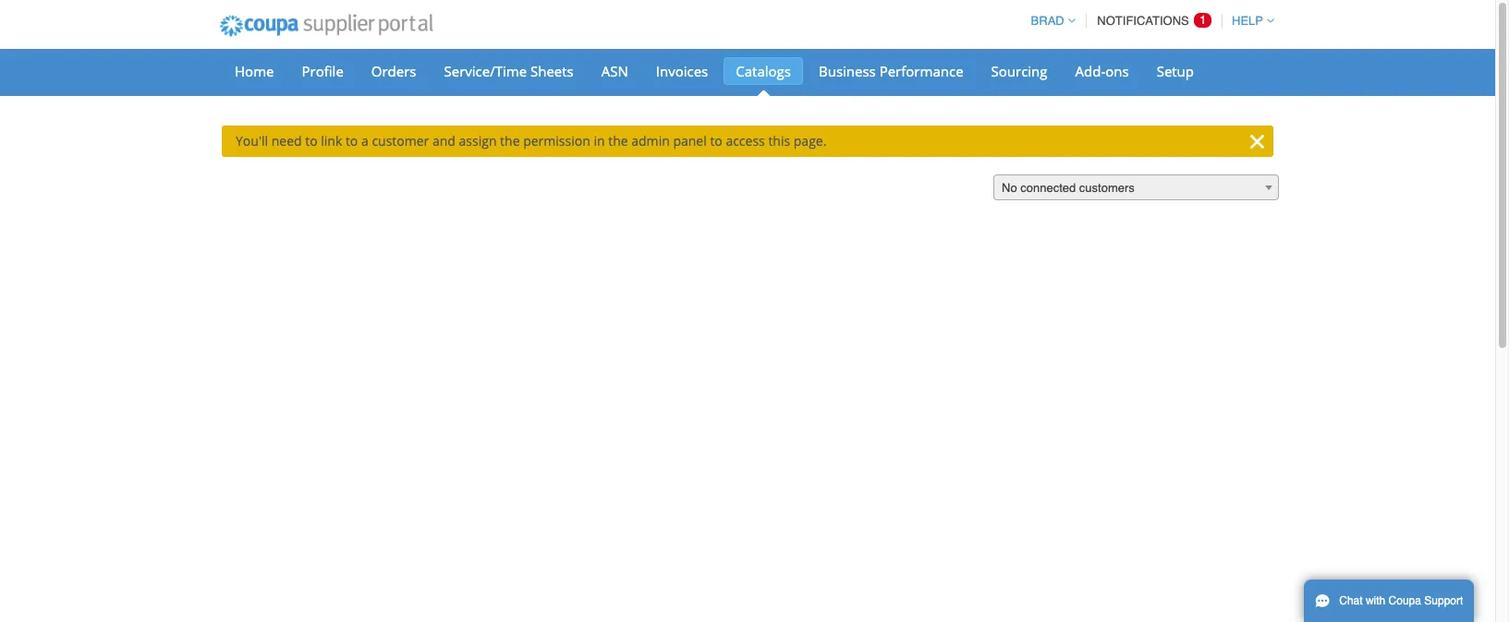 Task type: locate. For each thing, give the bounding box(es) containing it.
orders
[[371, 62, 416, 80]]

the right in
[[608, 132, 628, 150]]

to
[[305, 132, 318, 150], [346, 132, 358, 150], [710, 132, 722, 150]]

asn link
[[589, 57, 640, 85]]

customers
[[1079, 181, 1135, 195]]

help
[[1232, 14, 1263, 28]]

sourcing
[[991, 62, 1047, 80]]

to left link
[[305, 132, 318, 150]]

to left "a"
[[346, 132, 358, 150]]

admin
[[631, 132, 670, 150]]

1 horizontal spatial to
[[346, 132, 358, 150]]

0 horizontal spatial the
[[500, 132, 520, 150]]

invoices link
[[644, 57, 720, 85]]

ons
[[1105, 62, 1129, 80]]

permission
[[523, 132, 590, 150]]

No connected customers text field
[[994, 176, 1278, 201]]

setup
[[1157, 62, 1194, 80]]

in
[[594, 132, 605, 150]]

access
[[726, 132, 765, 150]]

chat
[[1339, 595, 1363, 608]]

this
[[768, 132, 790, 150]]

profile link
[[290, 57, 356, 85]]

need
[[271, 132, 302, 150]]

notifications
[[1097, 14, 1189, 28]]

the
[[500, 132, 520, 150], [608, 132, 628, 150]]

asn
[[601, 62, 628, 80]]

to right panel
[[710, 132, 722, 150]]

1 horizontal spatial the
[[608, 132, 628, 150]]

2 horizontal spatial to
[[710, 132, 722, 150]]

sheets
[[530, 62, 574, 80]]

assign
[[459, 132, 497, 150]]

2 to from the left
[[346, 132, 358, 150]]

navigation containing notifications 1
[[1023, 3, 1274, 39]]

no connected customers
[[1002, 181, 1135, 195]]

navigation
[[1023, 3, 1274, 39]]

profile
[[302, 62, 344, 80]]

the right assign
[[500, 132, 520, 150]]

0 horizontal spatial to
[[305, 132, 318, 150]]

2 the from the left
[[608, 132, 628, 150]]

catalogs link
[[724, 57, 803, 85]]

service/time sheets
[[444, 62, 574, 80]]

orders link
[[359, 57, 428, 85]]

add-ons
[[1075, 62, 1129, 80]]

page.
[[794, 132, 827, 150]]

1
[[1200, 13, 1206, 27]]

connected
[[1020, 181, 1076, 195]]

1 to from the left
[[305, 132, 318, 150]]



Task type: describe. For each thing, give the bounding box(es) containing it.
service/time
[[444, 62, 527, 80]]

business
[[819, 62, 876, 80]]

chat with coupa support
[[1339, 595, 1463, 608]]

coupa
[[1389, 595, 1421, 608]]

brad
[[1031, 14, 1064, 28]]

service/time sheets link
[[432, 57, 586, 85]]

No connected customers field
[[993, 175, 1279, 201]]

you'll need to link to a customer and assign the permission in the admin panel to access this page.
[[236, 132, 827, 150]]

and
[[432, 132, 455, 150]]

home link
[[223, 57, 286, 85]]

a
[[361, 132, 368, 150]]

sourcing link
[[979, 57, 1060, 85]]

coupa supplier portal image
[[207, 3, 445, 49]]

setup link
[[1145, 57, 1206, 85]]

help link
[[1224, 14, 1274, 28]]

you'll
[[236, 132, 268, 150]]

brad link
[[1023, 14, 1075, 28]]

performance
[[879, 62, 963, 80]]

business performance
[[819, 62, 963, 80]]

business performance link
[[807, 57, 975, 85]]

catalogs
[[736, 62, 791, 80]]

invoices
[[656, 62, 708, 80]]

with
[[1366, 595, 1385, 608]]

panel
[[673, 132, 707, 150]]

3 to from the left
[[710, 132, 722, 150]]

add-ons link
[[1063, 57, 1141, 85]]

support
[[1424, 595, 1463, 608]]

link
[[321, 132, 342, 150]]

customer
[[372, 132, 429, 150]]

no
[[1002, 181, 1017, 195]]

notifications 1
[[1097, 13, 1206, 28]]

1 the from the left
[[500, 132, 520, 150]]

chat with coupa support button
[[1304, 580, 1474, 623]]

add-
[[1075, 62, 1105, 80]]

home
[[235, 62, 274, 80]]



Task type: vqa. For each thing, say whether or not it's contained in the screenshot.
steps
no



